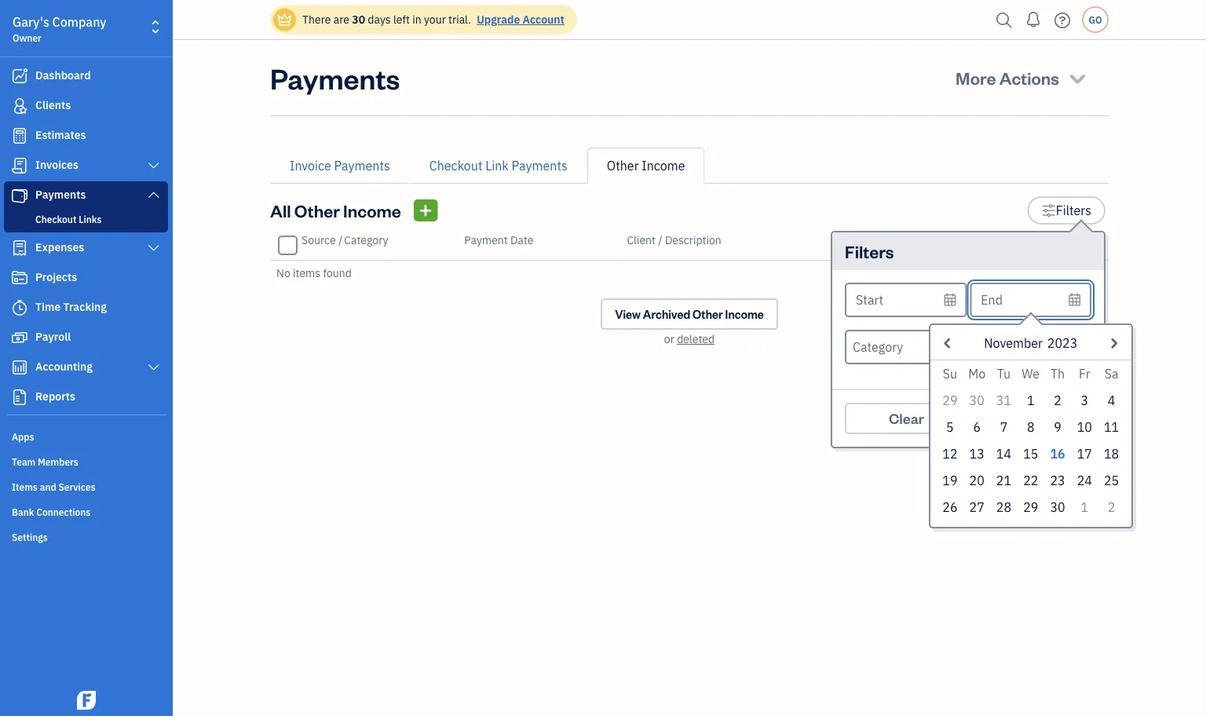 Task type: vqa. For each thing, say whether or not it's contained in the screenshot.


Task type: locate. For each thing, give the bounding box(es) containing it.
estimates link
[[4, 122, 168, 150]]

income
[[642, 158, 685, 174], [343, 199, 401, 222], [726, 307, 764, 322]]

1 horizontal spatial 30
[[970, 392, 985, 409]]

22
[[1024, 473, 1039, 489]]

payments right "link"
[[512, 158, 568, 174]]

no
[[277, 266, 290, 280]]

add new other income entry image
[[419, 201, 433, 220]]

29 up 5 button
[[943, 392, 958, 409]]

1 down 24 button
[[1081, 499, 1089, 516]]

1 horizontal spatial income
[[642, 158, 685, 174]]

1 for the topmost "1" button
[[1028, 392, 1035, 409]]

left
[[394, 12, 410, 27]]

26
[[943, 499, 958, 516]]

bank
[[12, 506, 34, 518]]

0 vertical spatial 29 button
[[937, 387, 964, 414]]

8 button
[[1018, 414, 1045, 441]]

filters up start date in mm/dd/yyyy format text box
[[845, 240, 894, 262]]

mo
[[969, 366, 986, 382]]

2 / from the left
[[659, 233, 663, 247]]

29 down 22 at the right of page
[[1024, 499, 1039, 516]]

settings
[[12, 531, 48, 544]]

0 vertical spatial 1
[[1028, 392, 1035, 409]]

payments link
[[4, 181, 168, 210]]

2 vertical spatial other
[[693, 307, 723, 322]]

1 button down 24
[[1072, 494, 1099, 521]]

1 horizontal spatial filters
[[1056, 202, 1092, 219]]

0 horizontal spatial other
[[294, 199, 340, 222]]

upgrade
[[477, 12, 520, 27]]

dashboard image
[[10, 68, 29, 84]]

checkout links link
[[7, 210, 165, 229]]

1 vertical spatial 2
[[1108, 499, 1116, 516]]

8
[[1028, 419, 1035, 436]]

we
[[1022, 366, 1040, 382]]

1 button
[[1018, 387, 1045, 414], [1072, 494, 1099, 521]]

6 button
[[964, 414, 991, 441]]

notifications image
[[1021, 4, 1046, 35]]

items and services
[[12, 481, 96, 493]]

client
[[627, 233, 656, 247]]

0 horizontal spatial checkout
[[35, 213, 76, 225]]

th
[[1051, 366, 1065, 382]]

1 horizontal spatial 30 button
[[1045, 494, 1072, 521]]

payment date button
[[464, 233, 534, 247]]

chevron large down image down chevron large down image
[[147, 242, 161, 255]]

11
[[1105, 419, 1120, 436]]

1 vertical spatial 29
[[1024, 499, 1039, 516]]

your
[[424, 12, 446, 27]]

search image
[[992, 8, 1017, 32]]

items and services link
[[4, 474, 168, 498]]

29
[[943, 392, 958, 409], [1024, 499, 1039, 516]]

31
[[997, 392, 1012, 409]]

other up source
[[294, 199, 340, 222]]

accounting
[[35, 359, 93, 374]]

chevron large down image up chevron large down image
[[147, 159, 161, 172]]

2 chevron large down image from the top
[[147, 242, 161, 255]]

4
[[1108, 392, 1116, 409]]

0 horizontal spatial 1 button
[[1018, 387, 1045, 414]]

reports link
[[4, 383, 168, 412]]

3 chevron large down image from the top
[[147, 361, 161, 374]]

10 button
[[1072, 414, 1099, 441]]

invoice image
[[10, 158, 29, 174]]

more actions
[[956, 66, 1060, 89]]

0 vertical spatial 30 button
[[964, 387, 991, 414]]

22 button
[[1018, 467, 1045, 494]]

0 vertical spatial chevron large down image
[[147, 159, 161, 172]]

10
[[1078, 419, 1093, 436]]

0 vertical spatial other
[[607, 158, 639, 174]]

bank connections link
[[4, 500, 168, 523]]

30 button
[[964, 387, 991, 414], [1045, 494, 1072, 521]]

other up client at the right top
[[607, 158, 639, 174]]

1 vertical spatial checkout
[[35, 213, 76, 225]]

0 horizontal spatial /
[[339, 233, 343, 247]]

25
[[1105, 473, 1120, 489]]

checkout inside main element
[[35, 213, 76, 225]]

0 vertical spatial 29
[[943, 392, 958, 409]]

1 vertical spatial chevron large down image
[[147, 242, 161, 255]]

1 horizontal spatial checkout
[[430, 158, 483, 174]]

1 horizontal spatial 1
[[1081, 499, 1089, 516]]

0 horizontal spatial 2
[[1054, 392, 1062, 409]]

15 button
[[1018, 441, 1045, 467]]

1 button up 8
[[1018, 387, 1045, 414]]

chevron large down image for invoices
[[147, 159, 161, 172]]

0 horizontal spatial 29
[[943, 392, 958, 409]]

chevron large down image
[[147, 159, 161, 172], [147, 242, 161, 255], [147, 361, 161, 374]]

clear
[[889, 409, 925, 428]]

2 vertical spatial income
[[726, 307, 764, 322]]

0 vertical spatial 30
[[352, 12, 365, 27]]

1 horizontal spatial other
[[607, 158, 639, 174]]

30 down 23
[[1051, 499, 1066, 516]]

link
[[486, 158, 509, 174]]

report image
[[10, 390, 29, 405]]

14
[[997, 446, 1012, 462]]

payments
[[270, 59, 400, 96], [334, 158, 390, 174], [512, 158, 568, 174], [35, 187, 86, 202]]

view
[[615, 307, 641, 322]]

payment date
[[464, 233, 534, 247]]

trial.
[[449, 12, 471, 27]]

1 horizontal spatial 2
[[1108, 499, 1116, 516]]

go button
[[1083, 6, 1109, 33]]

1 vertical spatial 2 button
[[1099, 494, 1126, 521]]

checkout up expenses
[[35, 213, 76, 225]]

0 horizontal spatial 1
[[1028, 392, 1035, 409]]

payments inside "link"
[[334, 158, 390, 174]]

days
[[368, 12, 391, 27]]

checkout left "link"
[[430, 158, 483, 174]]

24
[[1078, 473, 1093, 489]]

or
[[665, 332, 675, 346]]

Category search field
[[853, 338, 1072, 357]]

main element
[[0, 0, 212, 716]]

settings link
[[4, 525, 168, 548]]

expense image
[[10, 240, 29, 256]]

1 chevron large down image from the top
[[147, 159, 161, 172]]

go
[[1089, 13, 1103, 26]]

account
[[523, 12, 565, 27]]

1 horizontal spatial 29
[[1024, 499, 1039, 516]]

13 button
[[964, 441, 991, 467]]

company
[[52, 14, 106, 30]]

view archived other income link
[[601, 299, 778, 330]]

/ right source
[[339, 233, 343, 247]]

2 vertical spatial chevron large down image
[[147, 361, 161, 374]]

30 button down mo
[[964, 387, 991, 414]]

deleted link
[[677, 332, 715, 346]]

1 vertical spatial 1
[[1081, 499, 1089, 516]]

dashboard link
[[4, 62, 168, 90]]

chevron large down image inside expenses link
[[147, 242, 161, 255]]

found
[[323, 266, 352, 280]]

30 button down 23
[[1045, 494, 1072, 521]]

payments down are
[[270, 59, 400, 96]]

31 button
[[991, 387, 1018, 414]]

items
[[12, 481, 38, 493]]

0 vertical spatial checkout
[[430, 158, 483, 174]]

2 horizontal spatial 30
[[1051, 499, 1066, 516]]

30 down mo
[[970, 392, 985, 409]]

20 button
[[964, 467, 991, 494]]

0 horizontal spatial income
[[343, 199, 401, 222]]

0 vertical spatial filters
[[1056, 202, 1092, 219]]

team members link
[[4, 449, 168, 473]]

1 vertical spatial 30
[[970, 392, 985, 409]]

29 button down 22 at the right of page
[[1018, 494, 1045, 521]]

0 horizontal spatial 30
[[352, 12, 365, 27]]

1 horizontal spatial 29 button
[[1018, 494, 1045, 521]]

1 horizontal spatial /
[[659, 233, 663, 247]]

1 horizontal spatial 1 button
[[1072, 494, 1099, 521]]

2 button down 'th'
[[1045, 387, 1072, 414]]

0 vertical spatial income
[[642, 158, 685, 174]]

checkout link payments
[[430, 158, 568, 174]]

2 up the 9
[[1054, 392, 1062, 409]]

source / category
[[302, 233, 388, 247]]

accounting link
[[4, 354, 168, 382]]

2 horizontal spatial income
[[726, 307, 764, 322]]

source
[[302, 233, 336, 247]]

tu
[[997, 366, 1011, 382]]

11 button
[[1099, 414, 1126, 441]]

payments right invoice
[[334, 158, 390, 174]]

0 horizontal spatial 2 button
[[1045, 387, 1072, 414]]

or deleted
[[665, 332, 715, 346]]

in
[[413, 12, 422, 27]]

money image
[[10, 330, 29, 346]]

1 vertical spatial other
[[294, 199, 340, 222]]

clients
[[35, 98, 71, 112]]

2 down 25
[[1108, 499, 1116, 516]]

payments inside main element
[[35, 187, 86, 202]]

grid
[[937, 361, 1126, 521]]

november 2023
[[985, 335, 1078, 352]]

/ for category
[[339, 233, 343, 247]]

chevron large down image up reports link
[[147, 361, 161, 374]]

filters up amount button
[[1056, 202, 1092, 219]]

3
[[1081, 392, 1089, 409]]

sa
[[1105, 366, 1119, 382]]

1 up apply
[[1028, 392, 1035, 409]]

15
[[1024, 446, 1039, 462]]

owner
[[13, 31, 42, 44]]

chevron large down image inside invoices link
[[147, 159, 161, 172]]

2023
[[1048, 335, 1078, 352]]

payments up checkout links
[[35, 187, 86, 202]]

time tracking link
[[4, 294, 168, 322]]

0 horizontal spatial 29 button
[[937, 387, 964, 414]]

End date in MM/DD/YYYY format text field
[[970, 283, 1092, 317]]

1 / from the left
[[339, 233, 343, 247]]

20
[[970, 473, 985, 489]]

2 button down 25
[[1099, 494, 1126, 521]]

crown image
[[277, 11, 293, 28]]

30 right are
[[352, 12, 365, 27]]

1 vertical spatial 30 button
[[1045, 494, 1072, 521]]

2 button
[[1045, 387, 1072, 414], [1099, 494, 1126, 521]]

connections
[[36, 506, 91, 518]]

client image
[[10, 98, 29, 114]]

go to help image
[[1050, 8, 1075, 32]]

1 horizontal spatial 2 button
[[1099, 494, 1126, 521]]

/ right client at the right top
[[659, 233, 663, 247]]

1 vertical spatial filters
[[845, 240, 894, 262]]

checkout for checkout links
[[35, 213, 76, 225]]

0 vertical spatial 2
[[1054, 392, 1062, 409]]

other up "deleted" at top right
[[693, 307, 723, 322]]

filters
[[1056, 202, 1092, 219], [845, 240, 894, 262]]

29 button down the "su"
[[937, 387, 964, 414]]

1 for bottom "1" button
[[1081, 499, 1089, 516]]

other
[[607, 158, 639, 174], [294, 199, 340, 222], [693, 307, 723, 322]]

dashboard
[[35, 68, 91, 82]]



Task type: describe. For each thing, give the bounding box(es) containing it.
and
[[40, 481, 56, 493]]

0 vertical spatial 2 button
[[1045, 387, 1072, 414]]

checkout for checkout link payments
[[430, 158, 483, 174]]

description
[[665, 233, 722, 247]]

28 button
[[991, 494, 1018, 521]]

su
[[943, 366, 958, 382]]

expenses
[[35, 240, 84, 255]]

there are 30 days left in your trial. upgrade account
[[302, 12, 565, 27]]

date
[[511, 233, 534, 247]]

category
[[344, 233, 388, 247]]

0 horizontal spatial 30 button
[[964, 387, 991, 414]]

chevron large down image for accounting
[[147, 361, 161, 374]]

chart image
[[10, 360, 29, 376]]

gary's company owner
[[13, 14, 106, 44]]

upgrade account link
[[474, 12, 565, 27]]

projects
[[35, 270, 77, 284]]

Start date in MM/DD/YYYY format text field
[[845, 283, 967, 317]]

chevron large down image
[[147, 189, 161, 201]]

23 button
[[1045, 467, 1072, 494]]

amount
[[1064, 233, 1103, 247]]

grid containing su
[[937, 361, 1126, 521]]

time tracking
[[35, 300, 107, 314]]

expenses link
[[4, 234, 168, 262]]

more
[[956, 66, 996, 89]]

all other income
[[270, 199, 401, 222]]

timer image
[[10, 300, 29, 316]]

26 button
[[937, 494, 964, 521]]

filters inside 'dropdown button'
[[1056, 202, 1092, 219]]

1 vertical spatial 1 button
[[1072, 494, 1099, 521]]

1 vertical spatial income
[[343, 199, 401, 222]]

archived
[[643, 307, 691, 322]]

invoices
[[35, 158, 79, 172]]

team members
[[12, 456, 78, 468]]

0 vertical spatial 1 button
[[1018, 387, 1045, 414]]

items
[[293, 266, 321, 280]]

2 for the rightmost 2 button
[[1108, 499, 1116, 516]]

14 button
[[991, 441, 1018, 467]]

view archived other income
[[615, 307, 764, 322]]

9
[[1054, 419, 1062, 436]]

freshbooks image
[[74, 691, 99, 710]]

2 for the top 2 button
[[1054, 392, 1062, 409]]

7
[[1001, 419, 1008, 436]]

28
[[997, 499, 1012, 516]]

more actions button
[[942, 59, 1103, 97]]

filters button
[[1028, 196, 1106, 225]]

bank connections
[[12, 506, 91, 518]]

21
[[997, 473, 1012, 489]]

estimate image
[[10, 128, 29, 144]]

fr
[[1079, 366, 1091, 382]]

invoice
[[290, 158, 331, 174]]

other income link
[[587, 148, 705, 184]]

project image
[[10, 270, 29, 286]]

invoice payments link
[[270, 148, 410, 184]]

chevrondown image
[[1067, 67, 1089, 89]]

16 button
[[1045, 441, 1072, 467]]

5 button
[[937, 414, 964, 441]]

16
[[1051, 446, 1066, 462]]

0 horizontal spatial filters
[[845, 240, 894, 262]]

payroll
[[35, 330, 71, 344]]

3 button
[[1072, 387, 1099, 414]]

2 vertical spatial 30
[[1051, 499, 1066, 516]]

12
[[943, 446, 958, 462]]

chevron large down image for expenses
[[147, 242, 161, 255]]

19 button
[[937, 467, 964, 494]]

links
[[79, 213, 102, 225]]

6
[[974, 419, 981, 436]]

settings image
[[1042, 201, 1056, 220]]

apps link
[[4, 424, 168, 448]]

apply
[[1017, 409, 1056, 428]]

/ for description
[[659, 233, 663, 247]]

november
[[985, 335, 1043, 352]]

17
[[1078, 446, 1093, 462]]

are
[[334, 12, 350, 27]]

13
[[970, 446, 985, 462]]

2 horizontal spatial other
[[693, 307, 723, 322]]

clients link
[[4, 92, 168, 120]]

other income
[[607, 158, 685, 174]]

checkout links
[[35, 213, 102, 225]]

members
[[38, 456, 78, 468]]

time
[[35, 300, 61, 314]]

no items found
[[277, 266, 352, 280]]

payment
[[464, 233, 508, 247]]

invoices link
[[4, 152, 168, 180]]

21 button
[[991, 467, 1018, 494]]

apply button
[[975, 403, 1098, 434]]

27
[[970, 499, 985, 516]]

payment image
[[10, 188, 29, 203]]

there
[[302, 12, 331, 27]]

checkout link payments link
[[410, 148, 587, 184]]

invoice payments
[[290, 158, 390, 174]]

1 vertical spatial 29 button
[[1018, 494, 1045, 521]]

amount button
[[1064, 233, 1103, 247]]



